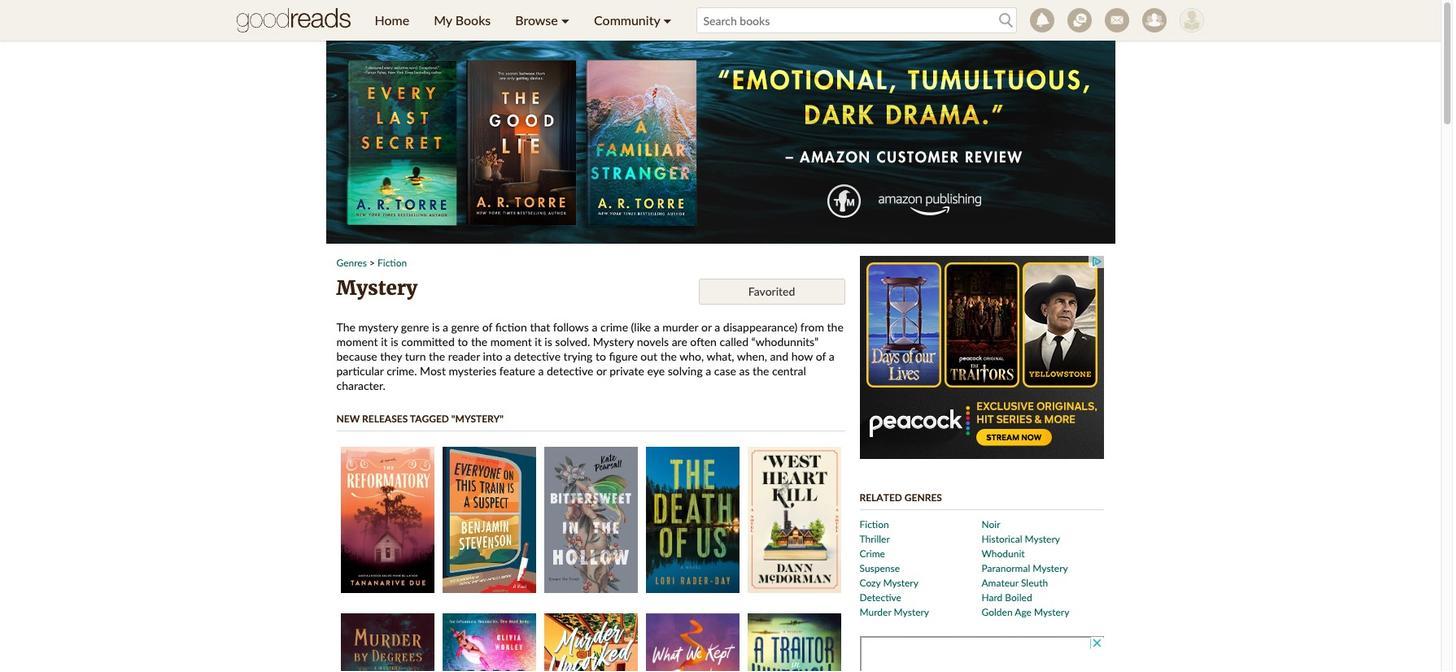Task type: vqa. For each thing, say whether or not it's contained in the screenshot.
the ,
no



Task type: describe. For each thing, give the bounding box(es) containing it.
1 horizontal spatial is
[[432, 321, 440, 334]]

related genres
[[860, 492, 942, 504]]

mystery up the paranormal mystery link
[[1025, 534, 1060, 546]]

0 vertical spatial detective
[[514, 350, 561, 364]]

Search for books to add to your shelves search field
[[696, 7, 1017, 33]]

2 it from the left
[[535, 335, 542, 349]]

detective link
[[860, 592, 901, 604]]

when,
[[737, 350, 767, 364]]

murder uncorked (cece barton mystery, #1) image
[[544, 614, 637, 672]]

character.
[[336, 379, 385, 393]]

menu containing home
[[362, 0, 684, 41]]

0 horizontal spatial fiction link
[[377, 257, 407, 269]]

fiction thriller crime suspense cozy mystery detective murder mystery
[[860, 519, 929, 619]]

that
[[530, 321, 550, 334]]

"whodunnits"
[[751, 335, 818, 349]]

central
[[772, 364, 806, 378]]

1 moment from the left
[[336, 335, 378, 349]]

0 horizontal spatial genres
[[336, 257, 367, 269]]

hard boiled link
[[982, 592, 1032, 604]]

1 genre from the left
[[401, 321, 429, 334]]

disappearance)
[[723, 321, 797, 334]]

community ▾ button
[[582, 0, 684, 41]]

a traitor in whitehall (parisian orphan, #1) image
[[747, 614, 841, 672]]

mystery inside the mystery genre is a genre of fiction that follows a crime (like a murder or a disappearance) from the moment it is committed to the moment it is solved. mystery novels are often called "whodunnits" because they turn the reader into a detective trying to figure out the who, what, when, and how of a particular crime. most mysteries feature a detective or private eye solving a case as the central character.
[[593, 335, 634, 349]]

books
[[455, 12, 491, 28]]

1 horizontal spatial of
[[816, 350, 826, 364]]

2 horizontal spatial is
[[545, 335, 552, 349]]

suspense link
[[860, 563, 900, 575]]

boiled
[[1005, 592, 1032, 604]]

trying
[[563, 350, 593, 364]]

a right feature
[[538, 364, 544, 378]]

1 vertical spatial detective
[[547, 364, 593, 378]]

genres > fiction
[[336, 257, 407, 269]]

committed
[[401, 335, 455, 349]]

what we kept to ourselves image
[[646, 614, 739, 672]]

new releases tagged "mystery" link
[[336, 413, 504, 425]]

Search books text field
[[696, 7, 1017, 33]]

age
[[1015, 607, 1031, 619]]

because
[[336, 350, 377, 364]]

west heart kill image
[[747, 447, 841, 594]]

follows
[[553, 321, 589, 334]]

turn
[[405, 350, 426, 364]]

0 horizontal spatial of
[[482, 321, 492, 334]]

favorited link
[[698, 279, 845, 305]]

community ▾
[[594, 12, 672, 28]]

2 vertical spatial advertisement region
[[860, 637, 1104, 672]]

home link
[[362, 0, 422, 41]]

0 horizontal spatial to
[[458, 335, 468, 349]]

novels
[[637, 335, 669, 349]]

murder
[[662, 321, 698, 334]]

particular
[[336, 364, 384, 378]]

into
[[483, 350, 502, 364]]

crime.
[[387, 364, 417, 378]]

1 vertical spatial genres
[[905, 492, 942, 504]]

noir historical mystery whodunit paranormal mystery amateur sleuth hard boiled golden age mystery
[[982, 519, 1069, 619]]

a right into
[[505, 350, 511, 364]]

the right from
[[827, 321, 844, 334]]

reader
[[448, 350, 480, 364]]

mystery down >
[[336, 276, 417, 301]]

mysteries
[[449, 364, 496, 378]]

from
[[800, 321, 824, 334]]

murder
[[860, 607, 891, 619]]

>
[[369, 257, 375, 269]]

home
[[375, 12, 409, 28]]

thriller link
[[860, 534, 890, 546]]

mystery up detective link
[[883, 578, 918, 590]]

paranormal
[[982, 563, 1030, 575]]

whodunit link
[[982, 548, 1025, 561]]

browse ▾
[[515, 12, 570, 28]]

who,
[[680, 350, 704, 364]]

fiction
[[495, 321, 527, 334]]

paranormal mystery link
[[982, 563, 1068, 575]]

the reformatory image
[[340, 447, 434, 594]]

community
[[594, 12, 660, 28]]

are
[[672, 335, 687, 349]]

the up into
[[471, 335, 487, 349]]

favorited
[[748, 285, 795, 299]]

feature
[[499, 364, 535, 378]]

crime link
[[860, 548, 885, 561]]

amateur
[[982, 578, 1018, 590]]

the down are
[[660, 350, 677, 364]]

notifications image
[[1030, 8, 1054, 33]]

(like
[[631, 321, 651, 334]]

hard
[[982, 592, 1003, 604]]

historical mystery link
[[982, 534, 1060, 546]]

sleuth
[[1021, 578, 1048, 590]]

mystery right age
[[1034, 607, 1069, 619]]

friend requests image
[[1142, 8, 1166, 33]]

case
[[714, 364, 736, 378]]

my group discussions image
[[1067, 8, 1091, 33]]

eye
[[647, 364, 665, 378]]

releases
[[362, 413, 408, 425]]

my books
[[434, 12, 491, 28]]

2 moment from the left
[[490, 335, 532, 349]]

fiction inside fiction thriller crime suspense cozy mystery detective murder mystery
[[860, 519, 889, 531]]

the death of us image
[[646, 447, 739, 594]]

new releases tagged "mystery"
[[336, 413, 504, 425]]

most
[[420, 364, 446, 378]]



Task type: locate. For each thing, give the bounding box(es) containing it.
a right the how
[[829, 350, 834, 364]]

a up 'often'
[[715, 321, 720, 334]]

the
[[827, 321, 844, 334], [471, 335, 487, 349], [429, 350, 445, 364], [660, 350, 677, 364], [753, 364, 769, 378]]

the mystery genre is a genre of fiction that follows a crime (like a murder or a disappearance) from the moment it is committed to the moment it is solved. mystery novels are often called "whodunnits" because they turn the reader into a detective trying to figure out the who, what, when, and how of a particular crime. most mysteries feature a detective or private eye solving a case as the central character.
[[336, 321, 844, 393]]

0 vertical spatial genres
[[336, 257, 367, 269]]

mystery down crime
[[593, 335, 634, 349]]

"mystery"
[[451, 413, 504, 425]]

private
[[610, 364, 644, 378]]

detective down trying
[[547, 364, 593, 378]]

genre up committed
[[401, 321, 429, 334]]

of left fiction
[[482, 321, 492, 334]]

0 horizontal spatial ▾
[[561, 12, 570, 28]]

mystery
[[358, 321, 398, 334]]

0 vertical spatial fiction link
[[377, 257, 407, 269]]

crime
[[600, 321, 628, 334]]

2 ▾ from the left
[[663, 12, 672, 28]]

genre up reader
[[451, 321, 479, 334]]

to up reader
[[458, 335, 468, 349]]

mystery down detective link
[[894, 607, 929, 619]]

a
[[443, 321, 448, 334], [592, 321, 597, 334], [654, 321, 660, 334], [715, 321, 720, 334], [505, 350, 511, 364], [829, 350, 834, 364], [538, 364, 544, 378], [706, 364, 711, 378]]

1 vertical spatial to
[[595, 350, 606, 364]]

browse ▾ button
[[503, 0, 582, 41]]

out
[[641, 350, 657, 364]]

often
[[690, 335, 717, 349]]

thriller
[[860, 534, 890, 546]]

a up committed
[[443, 321, 448, 334]]

moment down fiction
[[490, 335, 532, 349]]

▾ right community on the top left
[[663, 12, 672, 28]]

1 vertical spatial or
[[596, 364, 607, 378]]

a left crime
[[592, 321, 597, 334]]

▾ inside dropdown button
[[561, 12, 570, 28]]

1 horizontal spatial fiction
[[860, 519, 889, 531]]

inbox image
[[1104, 8, 1129, 33]]

noir link
[[982, 519, 1000, 531]]

1 vertical spatial fiction link
[[860, 519, 889, 531]]

golden age mystery link
[[982, 607, 1069, 619]]

noir
[[982, 519, 1000, 531]]

murder mystery link
[[860, 607, 929, 619]]

it
[[381, 335, 388, 349], [535, 335, 542, 349]]

what,
[[707, 350, 734, 364]]

detective
[[860, 592, 901, 604]]

how
[[791, 350, 813, 364]]

is down that
[[545, 335, 552, 349]]

moment
[[336, 335, 378, 349], [490, 335, 532, 349]]

0 vertical spatial advertisement region
[[326, 41, 1115, 244]]

mystery up sleuth
[[1033, 563, 1068, 575]]

tagged
[[410, 413, 449, 425]]

genres link
[[336, 257, 367, 269]]

1 horizontal spatial ▾
[[663, 12, 672, 28]]

genres right related
[[905, 492, 942, 504]]

genres left >
[[336, 257, 367, 269]]

1 horizontal spatial genres
[[905, 492, 942, 504]]

everyone on this train is a suspect image
[[442, 447, 536, 594]]

1 ▾ from the left
[[561, 12, 570, 28]]

bittersweet in the hollow (bittersweet in the hollow, #1) image
[[544, 447, 637, 594]]

1 horizontal spatial to
[[595, 350, 606, 364]]

my books link
[[422, 0, 503, 41]]

they
[[380, 350, 402, 364]]

murder by degrees image
[[340, 614, 434, 672]]

or up 'often'
[[701, 321, 712, 334]]

golden
[[982, 607, 1013, 619]]

it down mystery
[[381, 335, 388, 349]]

or left private
[[596, 364, 607, 378]]

people to follow image
[[442, 614, 536, 672]]

moment up because
[[336, 335, 378, 349]]

to left figure
[[595, 350, 606, 364]]

the up "most" in the bottom of the page
[[429, 350, 445, 364]]

crime
[[860, 548, 885, 561]]

0 vertical spatial or
[[701, 321, 712, 334]]

0 vertical spatial to
[[458, 335, 468, 349]]

0 horizontal spatial genre
[[401, 321, 429, 334]]

amateur sleuth link
[[982, 578, 1048, 590]]

is up the they
[[391, 335, 398, 349]]

0 horizontal spatial is
[[391, 335, 398, 349]]

0 horizontal spatial or
[[596, 364, 607, 378]]

is up committed
[[432, 321, 440, 334]]

1 vertical spatial advertisement region
[[860, 256, 1104, 460]]

browse
[[515, 12, 558, 28]]

fiction link right >
[[377, 257, 407, 269]]

of
[[482, 321, 492, 334], [816, 350, 826, 364]]

cozy mystery link
[[860, 578, 918, 590]]

0 horizontal spatial fiction
[[377, 257, 407, 269]]

0 horizontal spatial moment
[[336, 335, 378, 349]]

1 vertical spatial fiction
[[860, 519, 889, 531]]

fiction link up thriller link
[[860, 519, 889, 531]]

▾ for community ▾
[[663, 12, 672, 28]]

mystery
[[336, 276, 417, 301], [593, 335, 634, 349], [1025, 534, 1060, 546], [1033, 563, 1068, 575], [883, 578, 918, 590], [894, 607, 929, 619], [1034, 607, 1069, 619]]

detective
[[514, 350, 561, 364], [547, 364, 593, 378]]

1 it from the left
[[381, 335, 388, 349]]

to
[[458, 335, 468, 349], [595, 350, 606, 364]]

detective up feature
[[514, 350, 561, 364]]

▾ right browse
[[561, 12, 570, 28]]

it down that
[[535, 335, 542, 349]]

is
[[432, 321, 440, 334], [391, 335, 398, 349], [545, 335, 552, 349]]

solved.
[[555, 335, 590, 349]]

a left case
[[706, 364, 711, 378]]

▾
[[561, 12, 570, 28], [663, 12, 672, 28]]

of right the how
[[816, 350, 826, 364]]

new
[[336, 413, 360, 425]]

1 horizontal spatial genre
[[451, 321, 479, 334]]

1 horizontal spatial it
[[535, 335, 542, 349]]

the
[[336, 321, 355, 334]]

historical
[[982, 534, 1022, 546]]

menu
[[362, 0, 684, 41]]

0 vertical spatial of
[[482, 321, 492, 334]]

0 vertical spatial fiction
[[377, 257, 407, 269]]

genre
[[401, 321, 429, 334], [451, 321, 479, 334]]

▾ inside popup button
[[663, 12, 672, 28]]

fiction up thriller link
[[860, 519, 889, 531]]

2 genre from the left
[[451, 321, 479, 334]]

fiction right >
[[377, 257, 407, 269]]

test dummy image
[[1179, 8, 1204, 33]]

whodunit
[[982, 548, 1025, 561]]

advertisement region
[[326, 41, 1115, 244], [860, 256, 1104, 460], [860, 637, 1104, 672]]

called
[[720, 335, 748, 349]]

0 horizontal spatial it
[[381, 335, 388, 349]]

figure
[[609, 350, 638, 364]]

1 horizontal spatial fiction link
[[860, 519, 889, 531]]

▾ for browse ▾
[[561, 12, 570, 28]]

1 horizontal spatial or
[[701, 321, 712, 334]]

related
[[860, 492, 902, 504]]

solving
[[668, 364, 703, 378]]

the right as
[[753, 364, 769, 378]]

fiction link
[[377, 257, 407, 269], [860, 519, 889, 531]]

cozy
[[860, 578, 881, 590]]

1 horizontal spatial moment
[[490, 335, 532, 349]]

1 vertical spatial of
[[816, 350, 826, 364]]

fiction
[[377, 257, 407, 269], [860, 519, 889, 531]]

a up novels
[[654, 321, 660, 334]]

suspense
[[860, 563, 900, 575]]

as
[[739, 364, 750, 378]]

or
[[701, 321, 712, 334], [596, 364, 607, 378]]

and
[[770, 350, 788, 364]]

my
[[434, 12, 452, 28]]



